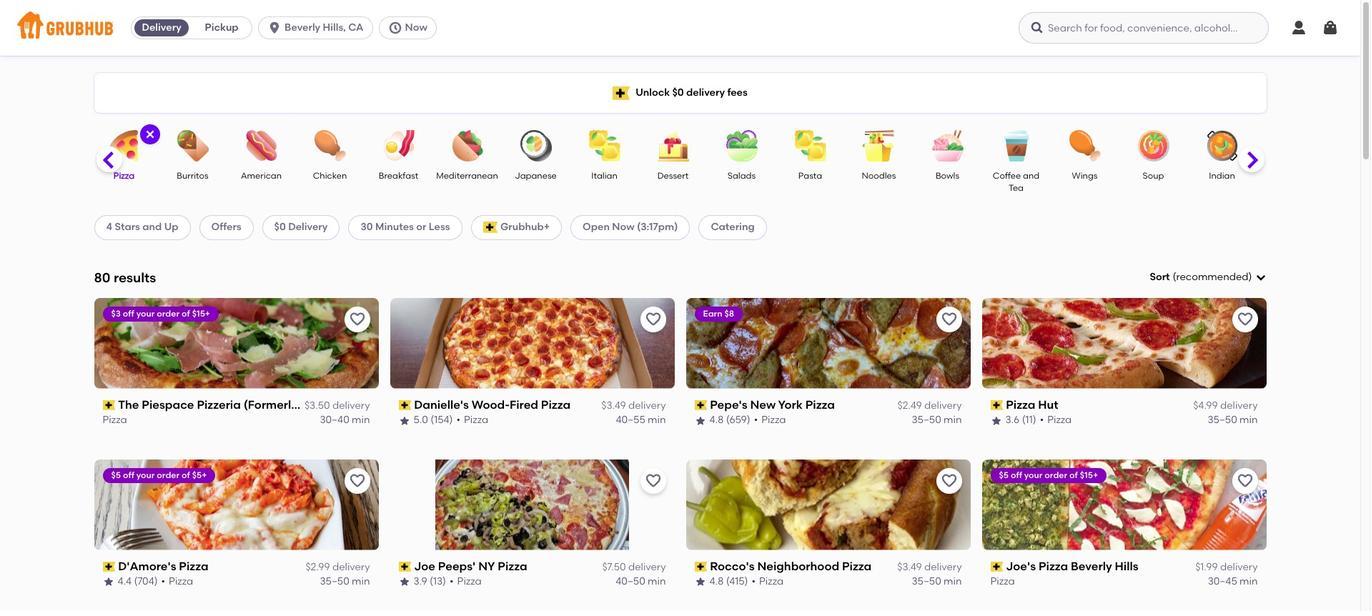 Task type: vqa. For each thing, say whether or not it's contained in the screenshot.
Sides Tab
no



Task type: describe. For each thing, give the bounding box(es) containing it.
pepe's
[[710, 398, 747, 412]]

star icon image for rocco's neighborhood pizza
[[694, 576, 706, 588]]

3.9
[[414, 576, 427, 588]]

joe's pizza beverly hills logo image
[[982, 459, 1266, 550]]

$4.99 delivery
[[1193, 400, 1258, 412]]

pizza right 'joe's'
[[1039, 559, 1068, 573]]

sort
[[1150, 271, 1170, 283]]

4.8 for rocco's neighborhood pizza
[[709, 576, 724, 588]]

40–50
[[616, 576, 645, 588]]

pizza down pizza image
[[114, 171, 134, 181]]

pizza down the pepe's new york pizza
[[761, 414, 786, 426]]

offers
[[211, 221, 241, 233]]

$3.49 delivery for danielle's wood-fired pizza
[[601, 400, 666, 412]]

or
[[416, 221, 426, 233]]

off for joe's
[[1011, 470, 1022, 480]]

star icon image for pepe's new york pizza
[[694, 415, 706, 426]]

soup
[[1143, 171, 1164, 181]]

$8
[[724, 309, 734, 319]]

pizza right fired
[[541, 398, 571, 412]]

danielle's
[[414, 398, 469, 412]]

american
[[241, 171, 282, 181]]

• for joe
[[450, 576, 454, 588]]

$3.49 for rocco's neighborhood pizza
[[897, 561, 922, 573]]

$5 off your order of $5+
[[111, 470, 207, 480]]

grubhub+
[[500, 221, 550, 233]]

new
[[750, 398, 776, 412]]

delivery inside button
[[142, 21, 181, 34]]

svg image inside beverly hills, ca button
[[267, 21, 282, 35]]

35–50 min for pizza hut
[[1208, 414, 1258, 426]]

$3.50 delivery
[[304, 400, 370, 412]]

and inside coffee and tea
[[1023, 171, 1040, 181]]

noodles image
[[854, 130, 904, 162]]

star icon image for d'amore's pizza
[[103, 576, 114, 588]]

earn $8
[[703, 309, 734, 319]]

• for pepe's
[[754, 414, 758, 426]]

rocco's
[[710, 559, 755, 573]]

hills
[[1115, 559, 1138, 573]]

less
[[429, 221, 450, 233]]

burritos
[[177, 171, 209, 181]]

delivery for york
[[924, 400, 962, 412]]

order for d'amore's
[[157, 470, 180, 480]]

joe
[[414, 559, 435, 573]]

dessert image
[[648, 130, 698, 162]]

80
[[94, 269, 110, 286]]

subscription pass image for joe's pizza beverly hills
[[990, 562, 1003, 572]]

as
[[340, 398, 353, 412]]

wings image
[[1060, 130, 1110, 162]]

coffee and tea
[[993, 171, 1040, 193]]

min for joe peeps' ny pizza
[[648, 576, 666, 588]]

pizza hut
[[1006, 398, 1058, 412]]

Search for food, convenience, alcohol... search field
[[1019, 12, 1269, 44]]

svg image
[[388, 21, 402, 35]]

30–40
[[320, 414, 349, 426]]

mediterranean image
[[442, 130, 492, 162]]

$0 delivery
[[274, 221, 328, 233]]

d'amore's pizza
[[118, 559, 208, 573]]

min for pizza hut
[[1240, 414, 1258, 426]]

pizza down rocco's neighborhood pizza
[[759, 576, 784, 588]]

delivery for beverly
[[1220, 561, 1258, 573]]

catering
[[711, 221, 755, 233]]

min for danielle's wood-fired pizza
[[648, 414, 666, 426]]

salads
[[728, 171, 756, 181]]

coffee and tea image
[[991, 130, 1041, 162]]

bowls
[[936, 171, 959, 181]]

order for joe's
[[1045, 470, 1067, 480]]

"161
[[356, 398, 378, 412]]

35–50 for rocco's neighborhood pizza
[[912, 576, 941, 588]]

now inside button
[[405, 21, 427, 34]]

subscription pass image for danielle's wood-fired pizza
[[399, 400, 411, 410]]

pizzeria
[[197, 398, 241, 412]]

30–45
[[1208, 576, 1237, 588]]

subscription pass image for pizza hut
[[990, 400, 1003, 410]]

subscription pass image for the piespace pizzeria (formerly known as "161 st. pizzeria")
[[103, 400, 115, 410]]

sort ( recommended )
[[1150, 271, 1252, 283]]

• for pizza
[[1040, 414, 1044, 426]]

the piespace pizzeria (formerly known as "161 st. pizzeria") logo image
[[94, 298, 379, 389]]

35–50 min for rocco's neighborhood pizza
[[912, 576, 962, 588]]

none field containing sort
[[1150, 270, 1266, 285]]

min for rocco's neighborhood pizza
[[944, 576, 962, 588]]

your for the
[[136, 309, 155, 319]]

(11)
[[1022, 414, 1036, 426]]

pizza right ny
[[498, 559, 527, 573]]

joe's pizza beverly hills
[[1006, 559, 1138, 573]]

chicken image
[[305, 130, 355, 162]]

open
[[583, 221, 610, 233]]

$5 off your order of $15+
[[999, 470, 1098, 480]]

subscription pass image for pepe's new york pizza
[[694, 400, 707, 410]]

1 vertical spatial $0
[[274, 221, 286, 233]]

pickup
[[205, 21, 238, 34]]

wood-
[[472, 398, 510, 412]]

1 vertical spatial and
[[142, 221, 162, 233]]

0 vertical spatial $0
[[672, 86, 684, 99]]

soup image
[[1128, 130, 1178, 162]]

80 results
[[94, 269, 156, 286]]

$7.50 delivery
[[602, 561, 666, 573]]

• pizza for pizza
[[161, 576, 193, 588]]

off for the
[[123, 309, 134, 319]]

pizza down the joe peeps' ny pizza
[[457, 576, 482, 588]]

35–50 for pepe's new york pizza
[[912, 414, 941, 426]]

• pizza for neighborhood
[[752, 576, 784, 588]]

mediterranean
[[436, 171, 498, 181]]

pizzeria")
[[398, 398, 452, 412]]

$3.50
[[304, 400, 330, 412]]

american image
[[236, 130, 286, 162]]

$2.49
[[898, 400, 922, 412]]

$15+ for pizzeria
[[192, 309, 210, 319]]

main navigation navigation
[[0, 0, 1360, 56]]

dessert
[[657, 171, 689, 181]]

open now (3:17pm)
[[583, 221, 678, 233]]

peeps'
[[438, 559, 476, 573]]

30 minutes or less
[[361, 221, 450, 233]]

$2.49 delivery
[[898, 400, 962, 412]]

30–40 min
[[320, 414, 370, 426]]

the piespace pizzeria (formerly known as "161 st. pizzeria")
[[118, 398, 452, 412]]

30
[[361, 221, 373, 233]]

pickup button
[[192, 16, 252, 39]]

$7.50
[[602, 561, 626, 573]]

pasta
[[798, 171, 822, 181]]

pizza image
[[99, 130, 149, 162]]

min for joe's pizza beverly hills
[[1240, 576, 1258, 588]]

rocco's neighborhood pizza
[[710, 559, 872, 573]]



Task type: locate. For each thing, give the bounding box(es) containing it.
2 $5 from the left
[[999, 470, 1009, 480]]

subscription pass image left pepe's
[[694, 400, 707, 410]]

• pizza down wood-
[[456, 414, 488, 426]]

35–50 for d'amore's pizza
[[320, 576, 349, 588]]

35–50 min for pepe's new york pizza
[[912, 414, 962, 426]]

indian image
[[1197, 130, 1247, 162]]

star icon image left 4.8 (415)
[[694, 576, 706, 588]]

now
[[405, 21, 427, 34], [612, 221, 634, 233]]

grubhub plus flag logo image for unlock $0 delivery fees
[[613, 86, 630, 100]]

$1.99
[[1195, 561, 1218, 573]]

pizza up 3.6 (11)
[[1006, 398, 1035, 412]]

• pizza for wood-
[[456, 414, 488, 426]]

• for rocco's
[[752, 576, 756, 588]]

st.
[[380, 398, 395, 412]]

now button
[[379, 16, 442, 39]]

d'amore's pizza logo image
[[94, 459, 379, 550]]

1 vertical spatial save this restaurant image
[[1236, 472, 1253, 489]]

stars
[[115, 221, 140, 233]]

ca
[[348, 21, 364, 34]]

off for d'amore's
[[123, 470, 134, 480]]

pizza down d'amore's pizza
[[169, 576, 193, 588]]

$4.99
[[1193, 400, 1218, 412]]

pizza right neighborhood
[[842, 559, 872, 573]]

tea
[[1009, 183, 1024, 193]]

subscription pass image left joe
[[399, 562, 411, 572]]

off down the
[[123, 470, 134, 480]]

grubhub plus flag logo image left unlock
[[613, 86, 630, 100]]

$3.49
[[601, 400, 626, 412], [897, 561, 922, 573]]

$0 right unlock
[[672, 86, 684, 99]]

danielle's wood-fired pizza
[[414, 398, 571, 412]]

1 horizontal spatial grubhub plus flag logo image
[[613, 86, 630, 100]]

star icon image left the 4.4
[[103, 576, 114, 588]]

4.8 (659)
[[709, 414, 750, 426]]

1 horizontal spatial now
[[612, 221, 634, 233]]

svg image
[[1290, 19, 1307, 36], [1322, 19, 1339, 36], [267, 21, 282, 35], [1030, 21, 1044, 35], [144, 129, 155, 140], [1255, 272, 1266, 283]]

• pizza for peeps'
[[450, 576, 482, 588]]

(659)
[[726, 414, 750, 426]]

$15+ for beverly
[[1080, 470, 1098, 480]]

$15+
[[192, 309, 210, 319], [1080, 470, 1098, 480]]

subscription pass image for joe peeps' ny pizza
[[399, 562, 411, 572]]

order left "$5+"
[[157, 470, 180, 480]]

1 vertical spatial $3.49 delivery
[[897, 561, 962, 573]]

40–55
[[616, 414, 645, 426]]

$1.99 delivery
[[1195, 561, 1258, 573]]

beverly inside button
[[285, 21, 320, 34]]

1 horizontal spatial beverly
[[1071, 559, 1112, 573]]

5.0 (154)
[[414, 414, 453, 426]]

chicken
[[313, 171, 347, 181]]

5.0
[[414, 414, 428, 426]]

unlock $0 delivery fees
[[636, 86, 748, 99]]

star icon image left 3.9
[[399, 576, 410, 588]]

off right the $3
[[123, 309, 134, 319]]

1 vertical spatial $15+
[[1080, 470, 1098, 480]]

1 horizontal spatial $0
[[672, 86, 684, 99]]

breakfast
[[379, 171, 418, 181]]

now right svg image at the top of the page
[[405, 21, 427, 34]]

pizza down wood-
[[464, 414, 488, 426]]

burritos image
[[168, 130, 218, 162]]

york
[[778, 398, 803, 412]]

pizza right d'amore's
[[179, 559, 208, 573]]

subscription pass image left rocco's
[[694, 562, 707, 572]]

bowls image
[[923, 130, 973, 162]]

• pizza for new
[[754, 414, 786, 426]]

subscription pass image
[[103, 400, 115, 410], [399, 562, 411, 572], [990, 562, 1003, 572]]

unlock
[[636, 86, 670, 99]]

star icon image left 3.6
[[990, 415, 1002, 426]]

your for joe's
[[1024, 470, 1043, 480]]

pizza down 'joe's'
[[990, 576, 1015, 588]]

0 horizontal spatial and
[[142, 221, 162, 233]]

save this restaurant image
[[1236, 311, 1253, 328], [1236, 472, 1253, 489]]

order down hut
[[1045, 470, 1067, 480]]

subscription pass image right st. on the bottom of the page
[[399, 400, 411, 410]]

italian image
[[579, 130, 629, 162]]

0 vertical spatial $3.49 delivery
[[601, 400, 666, 412]]

subscription pass image
[[399, 400, 411, 410], [694, 400, 707, 410], [990, 400, 1003, 410], [103, 562, 115, 572], [694, 562, 707, 572]]

recommended
[[1176, 271, 1249, 283]]

1 vertical spatial delivery
[[288, 221, 328, 233]]

40–50 min
[[616, 576, 666, 588]]

delivery for pizza
[[924, 561, 962, 573]]

None field
[[1150, 270, 1266, 285]]

beverly hills, ca
[[285, 21, 364, 34]]

0 horizontal spatial $0
[[274, 221, 286, 233]]

0 horizontal spatial $15+
[[192, 309, 210, 319]]

order right the $3
[[157, 309, 180, 319]]

and left up
[[142, 221, 162, 233]]

35–50 min for d'amore's pizza
[[320, 576, 370, 588]]

wings
[[1072, 171, 1098, 181]]

35–50 min
[[912, 414, 962, 426], [1208, 414, 1258, 426], [320, 576, 370, 588], [912, 576, 962, 588]]

japanese image
[[511, 130, 561, 162]]

min
[[352, 414, 370, 426], [648, 414, 666, 426], [944, 414, 962, 426], [1240, 414, 1258, 426], [352, 576, 370, 588], [648, 576, 666, 588], [944, 576, 962, 588], [1240, 576, 1258, 588]]

• pizza
[[456, 414, 488, 426], [754, 414, 786, 426], [1040, 414, 1072, 426], [161, 576, 193, 588], [450, 576, 482, 588], [752, 576, 784, 588]]

coffee
[[993, 171, 1021, 181]]

delivery button
[[132, 16, 192, 39]]

beverly left the 'hills'
[[1071, 559, 1112, 573]]

4.8 left (415) at the right
[[709, 576, 724, 588]]

0 horizontal spatial delivery
[[142, 21, 181, 34]]

35–50
[[912, 414, 941, 426], [1208, 414, 1237, 426], [320, 576, 349, 588], [912, 576, 941, 588]]

rocco's neighborhood pizza logo image
[[686, 459, 970, 550]]

and up tea
[[1023, 171, 1040, 181]]

your left "$5+"
[[136, 470, 155, 480]]

• pizza down d'amore's pizza
[[161, 576, 193, 588]]

$5 for joe's pizza beverly hills
[[999, 470, 1009, 480]]

danielle's wood-fired pizza logo image
[[390, 298, 674, 389]]

4.4 (704)
[[118, 576, 158, 588]]

noodles
[[862, 171, 896, 181]]

4
[[106, 221, 112, 233]]

0 vertical spatial now
[[405, 21, 427, 34]]

• right (154)
[[456, 414, 460, 426]]

$3.49 delivery
[[601, 400, 666, 412], [897, 561, 962, 573]]

and
[[1023, 171, 1040, 181], [142, 221, 162, 233]]

subscription pass image left pizza hut
[[990, 400, 1003, 410]]

1 horizontal spatial $5
[[999, 470, 1009, 480]]

1 horizontal spatial $3.49
[[897, 561, 922, 573]]

1 horizontal spatial and
[[1023, 171, 1040, 181]]

of
[[182, 309, 190, 319], [182, 470, 190, 480], [1069, 470, 1078, 480]]

star icon image left 5.0
[[399, 415, 410, 426]]

minutes
[[375, 221, 414, 233]]

star icon image for danielle's wood-fired pizza
[[399, 415, 410, 426]]

delivery left pickup
[[142, 21, 181, 34]]

beverly hills, ca button
[[258, 16, 379, 39]]

delivery for fired
[[628, 400, 666, 412]]

0 vertical spatial 4.8
[[709, 414, 724, 426]]

(formerly
[[244, 398, 297, 412]]

joe's
[[1006, 559, 1036, 573]]

• pizza down rocco's neighborhood pizza
[[752, 576, 784, 588]]

0 vertical spatial save this restaurant image
[[1236, 311, 1253, 328]]

of for the
[[182, 309, 190, 319]]

grubhub plus flag logo image
[[613, 86, 630, 100], [483, 222, 497, 233]]

pasta image
[[785, 130, 835, 162]]

2 save this restaurant image from the top
[[1236, 472, 1253, 489]]

delivery
[[142, 21, 181, 34], [288, 221, 328, 233]]

off
[[123, 309, 134, 319], [123, 470, 134, 480], [1011, 470, 1022, 480]]

star icon image for joe peeps' ny pizza
[[399, 576, 410, 588]]

• right (415) at the right
[[752, 576, 756, 588]]

order for the
[[157, 309, 180, 319]]

delivery down the chicken
[[288, 221, 328, 233]]

pizza hut logo image
[[982, 298, 1266, 389]]

1 vertical spatial grubhub plus flag logo image
[[483, 222, 497, 233]]

star icon image left 4.8 (659) on the right bottom of the page
[[694, 415, 706, 426]]

• pizza down the joe peeps' ny pizza
[[450, 576, 482, 588]]

0 vertical spatial and
[[1023, 171, 1040, 181]]

1 vertical spatial $3.49
[[897, 561, 922, 573]]

2 horizontal spatial subscription pass image
[[990, 562, 1003, 572]]

salads image
[[717, 130, 767, 162]]

•
[[456, 414, 460, 426], [754, 414, 758, 426], [1040, 414, 1044, 426], [161, 576, 165, 588], [450, 576, 454, 588], [752, 576, 756, 588]]

4.8 (415)
[[709, 576, 748, 588]]

$5 for d'amore's pizza
[[111, 470, 121, 480]]

breakfast image
[[374, 130, 424, 162]]

indian
[[1209, 171, 1235, 181]]

4.4
[[118, 576, 132, 588]]

• down new
[[754, 414, 758, 426]]

of for d'amore's
[[182, 470, 190, 480]]

0 horizontal spatial subscription pass image
[[103, 400, 115, 410]]

1 vertical spatial beverly
[[1071, 559, 1112, 573]]

0 horizontal spatial $3.49
[[601, 400, 626, 412]]

$3.49 delivery for rocco's neighborhood pizza
[[897, 561, 962, 573]]

delivery for ny
[[628, 561, 666, 573]]

0 horizontal spatial $3.49 delivery
[[601, 400, 666, 412]]

save this restaurant image
[[348, 311, 366, 328], [644, 311, 662, 328], [940, 311, 958, 328], [348, 472, 366, 489], [644, 472, 662, 489], [940, 472, 958, 489]]

your down (11)
[[1024, 470, 1043, 480]]

1 horizontal spatial delivery
[[288, 221, 328, 233]]

$5+
[[192, 470, 207, 480]]

0 horizontal spatial $5
[[111, 470, 121, 480]]

1 vertical spatial now
[[612, 221, 634, 233]]

grubhub plus flag logo image left grubhub+
[[483, 222, 497, 233]]

0 horizontal spatial grubhub plus flag logo image
[[483, 222, 497, 233]]

delivery for pizzeria
[[332, 400, 370, 412]]

beverly
[[285, 21, 320, 34], [1071, 559, 1112, 573]]

0 horizontal spatial beverly
[[285, 21, 320, 34]]

$0
[[672, 86, 684, 99], [274, 221, 286, 233]]

pizza right york
[[805, 398, 835, 412]]

subscription pass image for d'amore's pizza
[[103, 562, 115, 572]]

0 vertical spatial beverly
[[285, 21, 320, 34]]

pizza down the
[[103, 414, 127, 426]]

your for d'amore's
[[136, 470, 155, 480]]

$5 down the
[[111, 470, 121, 480]]

0 vertical spatial $3.49
[[601, 400, 626, 412]]

1 vertical spatial 4.8
[[709, 576, 724, 588]]

star icon image for pizza hut
[[990, 415, 1002, 426]]

• right (11)
[[1040, 414, 1044, 426]]

1 horizontal spatial $15+
[[1080, 470, 1098, 480]]

(154)
[[431, 414, 453, 426]]

ny
[[478, 559, 495, 573]]

40–55 min
[[616, 414, 666, 426]]

known
[[300, 398, 337, 412]]

4.8 down pepe's
[[709, 414, 724, 426]]

$3.49 for danielle's wood-fired pizza
[[601, 400, 626, 412]]

your right the $3
[[136, 309, 155, 319]]

$2.99 delivery
[[306, 561, 370, 573]]

4 stars and up
[[106, 221, 178, 233]]

the
[[118, 398, 139, 412]]

0 vertical spatial $15+
[[192, 309, 210, 319]]

grubhub plus flag logo image for grubhub+
[[483, 222, 497, 233]]

)
[[1249, 271, 1252, 283]]

min for the piespace pizzeria (formerly known as "161 st. pizzeria")
[[352, 414, 370, 426]]

d'amore's
[[118, 559, 176, 573]]

• pizza down the pepe's new york pizza
[[754, 414, 786, 426]]

• down d'amore's pizza
[[161, 576, 165, 588]]

3.6
[[1005, 414, 1020, 426]]

pepe's new york pizza  logo image
[[686, 298, 970, 389]]

subscription pass image left the
[[103, 400, 115, 410]]

neighborhood
[[757, 559, 839, 573]]

• pizza for hut
[[1040, 414, 1072, 426]]

now right open on the top of page
[[612, 221, 634, 233]]

• right '(13)'
[[450, 576, 454, 588]]

3.6 (11)
[[1005, 414, 1036, 426]]

(13)
[[430, 576, 446, 588]]

earn
[[703, 309, 722, 319]]

off down 3.6
[[1011, 470, 1022, 480]]

$5
[[111, 470, 121, 480], [999, 470, 1009, 480]]

japanese
[[515, 171, 557, 181]]

• for danielle's
[[456, 414, 460, 426]]

joe peeps' ny pizza logo image
[[390, 459, 674, 550]]

subscription pass image left d'amore's
[[103, 562, 115, 572]]

(704)
[[134, 576, 158, 588]]

$5 down 3.6
[[999, 470, 1009, 480]]

star icon image
[[399, 415, 410, 426], [694, 415, 706, 426], [990, 415, 1002, 426], [103, 576, 114, 588], [399, 576, 410, 588], [694, 576, 706, 588]]

$0 right offers
[[274, 221, 286, 233]]

(415)
[[726, 576, 748, 588]]

beverly left the hills,
[[285, 21, 320, 34]]

fees
[[727, 86, 748, 99]]

• pizza down hut
[[1040, 414, 1072, 426]]

0 vertical spatial delivery
[[142, 21, 181, 34]]

piespace
[[142, 398, 194, 412]]

4.8 for pepe's new york pizza
[[709, 414, 724, 426]]

1 horizontal spatial subscription pass image
[[399, 562, 411, 572]]

0 vertical spatial grubhub plus flag logo image
[[613, 86, 630, 100]]

1 4.8 from the top
[[709, 414, 724, 426]]

subscription pass image left 'joe's'
[[990, 562, 1003, 572]]

subscription pass image for rocco's neighborhood pizza
[[694, 562, 707, 572]]

0 horizontal spatial now
[[405, 21, 427, 34]]

2 4.8 from the top
[[709, 576, 724, 588]]

fired
[[510, 398, 538, 412]]

1 horizontal spatial $3.49 delivery
[[897, 561, 962, 573]]

$3 off your order of $15+
[[111, 309, 210, 319]]

of for joe's
[[1069, 470, 1078, 480]]

hills,
[[323, 21, 346, 34]]

1 save this restaurant image from the top
[[1236, 311, 1253, 328]]

pizza down hut
[[1047, 414, 1072, 426]]

italian
[[591, 171, 617, 181]]

1 $5 from the left
[[111, 470, 121, 480]]

• for d'amore's
[[161, 576, 165, 588]]

joe peeps' ny pizza
[[414, 559, 527, 573]]

min for d'amore's pizza
[[352, 576, 370, 588]]

$3
[[111, 309, 121, 319]]

35–50 for pizza hut
[[1208, 414, 1237, 426]]

min for pepe's new york pizza
[[944, 414, 962, 426]]



